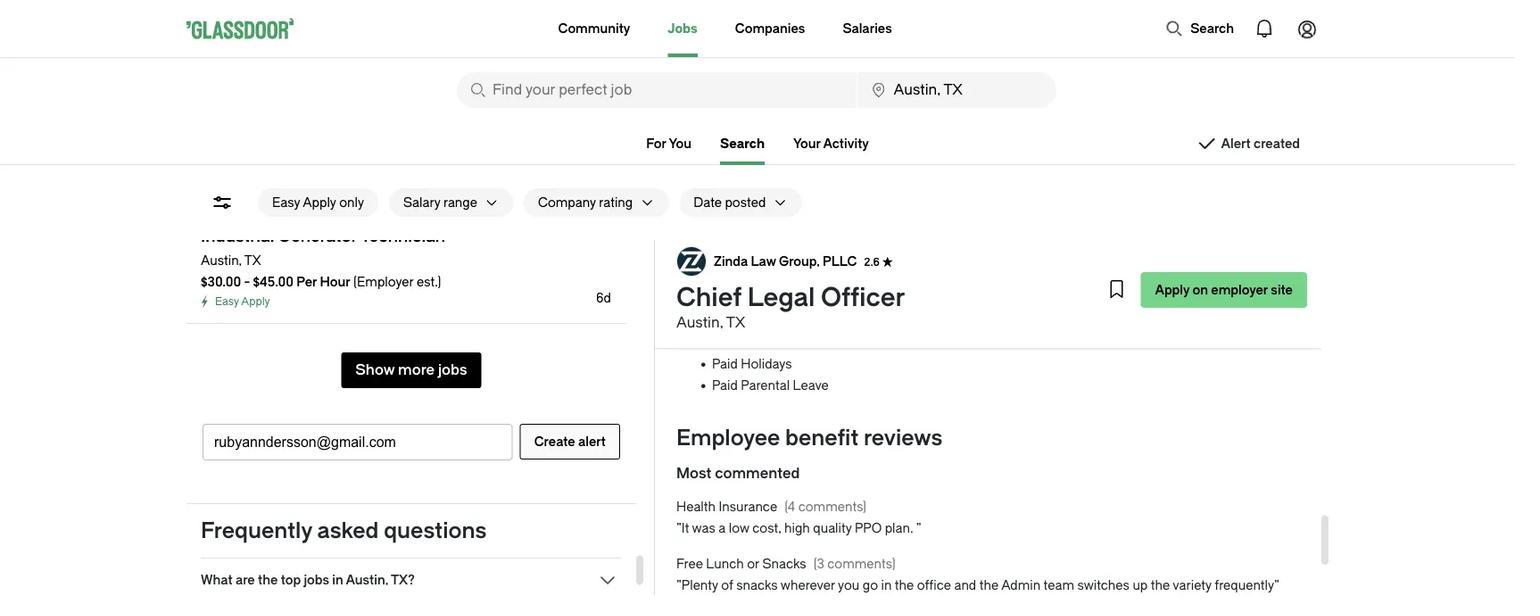 Task type: describe. For each thing, give the bounding box(es) containing it.
parental
[[741, 379, 790, 394]]

$45.00
[[253, 274, 294, 289]]

apply for easy apply only
[[303, 195, 336, 210]]

salary range button
[[389, 188, 477, 217]]

reviews
[[864, 426, 943, 451]]

top
[[281, 573, 301, 587]]

6d
[[596, 291, 611, 305]]

easy apply only button
[[258, 188, 378, 217]]

2.6
[[864, 255, 880, 268]]

"it
[[677, 522, 689, 536]]

employee benefit reviews
[[677, 426, 943, 451]]

plans
[[906, 186, 938, 201]]

frequently
[[201, 519, 312, 544]]

health for health insurance (ppo or hdhp plans available)
[[712, 186, 751, 201]]

insurance inside health insurance (4 comments) "it was a low cost, high quality ppo plan. "
[[719, 500, 778, 515]]

companies
[[735, 21, 805, 36]]

(3
[[814, 557, 824, 572]]

salaries
[[843, 21, 892, 36]]

Enter email address email field
[[203, 425, 512, 460]]

benefit
[[785, 426, 859, 451]]

jobs link
[[668, 0, 698, 57]]

salaries link
[[843, 0, 892, 57]]

free lunch or snacks (3 comments) "plenty of snacks wherever you go in the office and the admin team switches up the variety frequently"
[[677, 557, 1280, 593]]

range
[[444, 195, 477, 210]]

what are the top jobs in austin, tx?
[[201, 573, 415, 587]]

snacks
[[736, 579, 778, 593]]

available)
[[941, 186, 996, 201]]

★
[[882, 255, 893, 268]]

austin, inside chief legal officer austin, tx
[[677, 315, 723, 331]]

and
[[954, 579, 977, 593]]

most commented element
[[677, 497, 1307, 596]]

community
[[558, 21, 630, 36]]

rating
[[599, 195, 633, 210]]

admin
[[1001, 579, 1041, 593]]

for you link
[[646, 136, 692, 151]]

insurance up plan at the right bottom of the page
[[752, 293, 811, 308]]

insurance left (ppo
[[755, 186, 813, 201]]

plan.
[[885, 522, 913, 536]]

health insurance (ppo or hdhp plans available)
[[712, 186, 996, 201]]

retirement
[[712, 315, 779, 329]]

Search location field
[[858, 72, 1057, 108]]

date
[[694, 195, 722, 210]]

zinda
[[714, 254, 748, 268]]

apply for easy apply
[[241, 295, 270, 308]]

tx inside chief legal officer austin, tx
[[726, 315, 745, 331]]

site
[[1271, 282, 1293, 297]]

dental
[[712, 272, 751, 286]]

apply inside apply on employer site button
[[1155, 282, 1190, 297]]

your
[[793, 136, 821, 151]]

of
[[721, 579, 733, 593]]

company rating
[[538, 195, 633, 210]]

open filter menu image
[[212, 192, 233, 213]]

company rating button
[[524, 188, 633, 217]]

free
[[677, 557, 703, 572]]

holidays
[[741, 357, 792, 372]]

officer
[[821, 283, 906, 313]]

hdhp
[[865, 186, 903, 201]]

the left office
[[895, 579, 914, 593]]

employer
[[1211, 282, 1268, 297]]

(employer
[[354, 274, 414, 289]]

for
[[646, 136, 666, 151]]

most
[[677, 465, 712, 482]]

group,
[[779, 254, 820, 268]]

easy apply only
[[272, 195, 364, 210]]

what are the top jobs in austin, tx? button
[[201, 569, 622, 591]]

frequently asked questions
[[201, 519, 487, 544]]

asked
[[317, 519, 379, 544]]

your activity link
[[793, 136, 869, 151]]

go
[[863, 579, 878, 593]]

to
[[857, 315, 869, 329]]

what
[[201, 573, 233, 587]]

(ppo
[[816, 186, 847, 201]]

law
[[751, 254, 776, 268]]

apply on employer site
[[1155, 282, 1293, 297]]

up inside "health savings account (hsa) dental insurance vision insurance retirement plan with up to 3% company match paid time off paid holidays paid parental leave"
[[839, 315, 854, 329]]

ppo
[[855, 522, 882, 536]]

low
[[729, 522, 750, 536]]

office
[[917, 579, 951, 593]]

date posted
[[694, 195, 766, 210]]

pllc
[[823, 254, 857, 268]]

comments) inside the free lunch or snacks (3 comments) "plenty of snacks wherever you go in the office and the admin team switches up the variety frequently"
[[828, 557, 896, 572]]

off
[[774, 336, 793, 351]]

search link
[[720, 136, 765, 165]]

(4
[[785, 500, 795, 515]]

insurance down the savings
[[754, 272, 813, 286]]



Task type: vqa. For each thing, say whether or not it's contained in the screenshot.
QUESTION
no



Task type: locate. For each thing, give the bounding box(es) containing it.
0 horizontal spatial austin,
[[201, 253, 242, 268]]

0 horizontal spatial apply
[[241, 295, 270, 308]]

easy inside easy apply only button
[[272, 195, 300, 210]]

or right (ppo
[[850, 186, 862, 201]]

or inside the free lunch or snacks (3 comments) "plenty of snacks wherever you go in the office and the admin team switches up the variety frequently"
[[747, 557, 760, 572]]

company right 3%
[[891, 315, 949, 329]]

0 horizontal spatial in
[[332, 573, 343, 587]]

health down the search link
[[712, 186, 751, 201]]

austin, up $30.00
[[201, 253, 242, 268]]

(hsa)
[[858, 250, 893, 265]]

snacks
[[763, 557, 807, 572]]

wherever
[[781, 579, 835, 593]]

easy apply
[[215, 295, 270, 308]]

chief
[[677, 283, 742, 313]]

in inside what are the top jobs in austin, tx? popup button
[[332, 573, 343, 587]]

$30.00
[[201, 274, 241, 289]]

0 horizontal spatial search
[[720, 136, 765, 151]]

1 horizontal spatial tx
[[726, 315, 745, 331]]

0 vertical spatial tx
[[244, 253, 261, 268]]

tx inside austin, tx $30.00 - $45.00 per hour (employer est.)
[[244, 253, 261, 268]]

in right go
[[881, 579, 892, 593]]

company inside company rating popup button
[[538, 195, 596, 210]]

account
[[804, 250, 855, 265]]

1 horizontal spatial up
[[1133, 579, 1148, 593]]

match
[[953, 315, 990, 329]]

the left variety
[[1151, 579, 1170, 593]]

3 paid from the top
[[712, 379, 738, 394]]

company left rating
[[538, 195, 596, 210]]

1 horizontal spatial none field
[[858, 72, 1057, 108]]

1 horizontal spatial company
[[891, 315, 949, 329]]

1 vertical spatial health
[[712, 250, 751, 265]]

with
[[811, 315, 836, 329]]

1 vertical spatial up
[[1133, 579, 1148, 593]]

quality
[[813, 522, 852, 536]]

1 horizontal spatial or
[[850, 186, 862, 201]]

1 horizontal spatial search
[[1191, 21, 1234, 36]]

2 vertical spatial paid
[[712, 379, 738, 394]]

company
[[538, 195, 596, 210], [891, 315, 949, 329]]

apply on employer site button
[[1141, 272, 1307, 308]]

3%
[[872, 315, 888, 329]]

easy for easy apply only
[[272, 195, 300, 210]]

switches
[[1078, 579, 1130, 593]]

paid down retirement
[[712, 336, 738, 351]]

comments) up go
[[828, 557, 896, 572]]

0 vertical spatial up
[[839, 315, 854, 329]]

none field search keyword
[[457, 72, 856, 108]]

0 vertical spatial company
[[538, 195, 596, 210]]

austin, tx $30.00 - $45.00 per hour (employer est.)
[[201, 253, 441, 289]]

1 horizontal spatial in
[[881, 579, 892, 593]]

a
[[719, 522, 726, 536]]

apply left on
[[1155, 282, 1190, 297]]

salary
[[403, 195, 440, 210]]

health up was
[[677, 500, 716, 515]]

0 horizontal spatial tx
[[244, 253, 261, 268]]

on
[[1193, 282, 1208, 297]]

up right 'switches'
[[1133, 579, 1148, 593]]

in right jobs
[[332, 573, 343, 587]]

jobs
[[668, 21, 698, 36]]

leave
[[793, 379, 829, 394]]

1 vertical spatial austin,
[[677, 315, 723, 331]]

salary range
[[403, 195, 477, 210]]

vision
[[712, 293, 749, 308]]

paid left parental
[[712, 379, 738, 394]]

austin,
[[201, 253, 242, 268], [677, 315, 723, 331], [346, 573, 388, 587]]

"
[[916, 522, 922, 536]]

comments)
[[798, 500, 867, 515], [828, 557, 896, 572]]

chief legal officer austin, tx
[[677, 283, 906, 331]]

health up dental
[[712, 250, 751, 265]]

1 vertical spatial or
[[747, 557, 760, 572]]

team
[[1044, 579, 1075, 593]]

posted
[[725, 195, 766, 210]]

0 horizontal spatial company
[[538, 195, 596, 210]]

apply inside easy apply only button
[[303, 195, 336, 210]]

comments) up quality
[[798, 500, 867, 515]]

paid left holidays
[[712, 357, 738, 372]]

1 vertical spatial tx
[[726, 315, 745, 331]]

in
[[332, 573, 343, 587], [881, 579, 892, 593]]

variety
[[1173, 579, 1212, 593]]

date posted button
[[679, 188, 766, 217]]

0 vertical spatial search
[[1191, 21, 1234, 36]]

2 horizontal spatial apply
[[1155, 282, 1190, 297]]

easy right open filter menu icon
[[272, 195, 300, 210]]

community link
[[558, 0, 630, 57]]

health
[[712, 186, 751, 201], [712, 250, 751, 265], [677, 500, 716, 515]]

0 vertical spatial easy
[[272, 195, 300, 210]]

tx
[[244, 253, 261, 268], [726, 315, 745, 331]]

austin, inside austin, tx $30.00 - $45.00 per hour (employer est.)
[[201, 253, 242, 268]]

1 vertical spatial easy
[[215, 295, 239, 308]]

0 vertical spatial or
[[850, 186, 862, 201]]

the inside popup button
[[258, 573, 278, 587]]

you
[[669, 136, 692, 151]]

tx?
[[391, 573, 415, 587]]

insurance up low
[[719, 500, 778, 515]]

company inside "health savings account (hsa) dental insurance vision insurance retirement plan with up to 3% company match paid time off paid holidays paid parental leave"
[[891, 315, 949, 329]]

time
[[741, 336, 771, 351]]

austin, down chief
[[677, 315, 723, 331]]

0 horizontal spatial none field
[[457, 72, 856, 108]]

1 vertical spatial paid
[[712, 357, 738, 372]]

2 paid from the top
[[712, 357, 738, 372]]

savings
[[755, 250, 802, 265]]

or
[[850, 186, 862, 201], [747, 557, 760, 572]]

austin, inside popup button
[[346, 573, 388, 587]]

1 horizontal spatial apply
[[303, 195, 336, 210]]

easy down $30.00
[[215, 295, 239, 308]]

for you
[[646, 136, 692, 151]]

your activity
[[793, 136, 869, 151]]

the right and
[[980, 579, 999, 593]]

0 vertical spatial paid
[[712, 336, 738, 351]]

apply down -
[[241, 295, 270, 308]]

the right are
[[258, 573, 278, 587]]

up left "to"
[[839, 315, 854, 329]]

high
[[785, 522, 810, 536]]

1 none field from the left
[[457, 72, 856, 108]]

health savings account (hsa) dental insurance vision insurance retirement plan with up to 3% company match paid time off paid holidays paid parental leave
[[712, 250, 990, 394]]

apply
[[303, 195, 336, 210], [1155, 282, 1190, 297], [241, 295, 270, 308]]

health for health insurance (4 comments) "it was a low cost, high quality ppo plan. "
[[677, 500, 716, 515]]

1 vertical spatial search
[[720, 136, 765, 151]]

legal
[[748, 283, 815, 313]]

comments) inside health insurance (4 comments) "it was a low cost, high quality ppo plan. "
[[798, 500, 867, 515]]

was
[[692, 522, 716, 536]]

2 horizontal spatial austin,
[[677, 315, 723, 331]]

none field search location
[[858, 72, 1057, 108]]

1 horizontal spatial easy
[[272, 195, 300, 210]]

None field
[[457, 72, 856, 108], [858, 72, 1057, 108]]

0 horizontal spatial easy
[[215, 295, 239, 308]]

commented
[[715, 465, 800, 482]]

or up snacks
[[747, 557, 760, 572]]

0 vertical spatial austin,
[[201, 253, 242, 268]]

in inside the free lunch or snacks (3 comments) "plenty of snacks wherever you go in the office and the admin team switches up the variety frequently"
[[881, 579, 892, 593]]

2 none field from the left
[[858, 72, 1057, 108]]

zinda law group, pllc 2.6 ★
[[714, 254, 893, 268]]

most commented
[[677, 465, 800, 482]]

easy
[[272, 195, 300, 210], [215, 295, 239, 308]]

2 vertical spatial health
[[677, 500, 716, 515]]

0 horizontal spatial or
[[747, 557, 760, 572]]

Search keyword field
[[457, 72, 856, 108]]

search inside button
[[1191, 21, 1234, 36]]

health for health savings account (hsa) dental insurance vision insurance retirement plan with up to 3% company match paid time off paid holidays paid parental leave
[[712, 250, 751, 265]]

-
[[244, 274, 250, 289]]

lunch
[[706, 557, 744, 572]]

apply left only
[[303, 195, 336, 210]]

0 horizontal spatial up
[[839, 315, 854, 329]]

2 vertical spatial austin,
[[346, 573, 388, 587]]

jobs
[[304, 573, 329, 587]]

zinda law group, pllc logo image
[[677, 247, 706, 276]]

health insurance (4 comments) "it was a low cost, high quality ppo plan. "
[[677, 500, 922, 536]]

1 vertical spatial comments)
[[828, 557, 896, 572]]

per
[[297, 274, 317, 289]]

easy for easy apply
[[215, 295, 239, 308]]

up inside the free lunch or snacks (3 comments) "plenty of snacks wherever you go in the office and the admin team switches up the variety frequently"
[[1133, 579, 1148, 593]]

health inside "health savings account (hsa) dental insurance vision insurance retirement plan with up to 3% company match paid time off paid holidays paid parental leave"
[[712, 250, 751, 265]]

0 vertical spatial health
[[712, 186, 751, 201]]

1 vertical spatial company
[[891, 315, 949, 329]]

1 horizontal spatial austin,
[[346, 573, 388, 587]]

cost,
[[753, 522, 781, 536]]

tx down vision
[[726, 315, 745, 331]]

"plenty
[[677, 579, 718, 593]]

search button
[[1157, 11, 1243, 46]]

1 paid from the top
[[712, 336, 738, 351]]

0 vertical spatial comments)
[[798, 500, 867, 515]]

austin, left tx?
[[346, 573, 388, 587]]

tx up -
[[244, 253, 261, 268]]

only
[[339, 195, 364, 210]]

frequently"
[[1215, 579, 1280, 593]]

health inside health insurance (4 comments) "it was a low cost, high quality ppo plan. "
[[677, 500, 716, 515]]

are
[[236, 573, 255, 587]]



